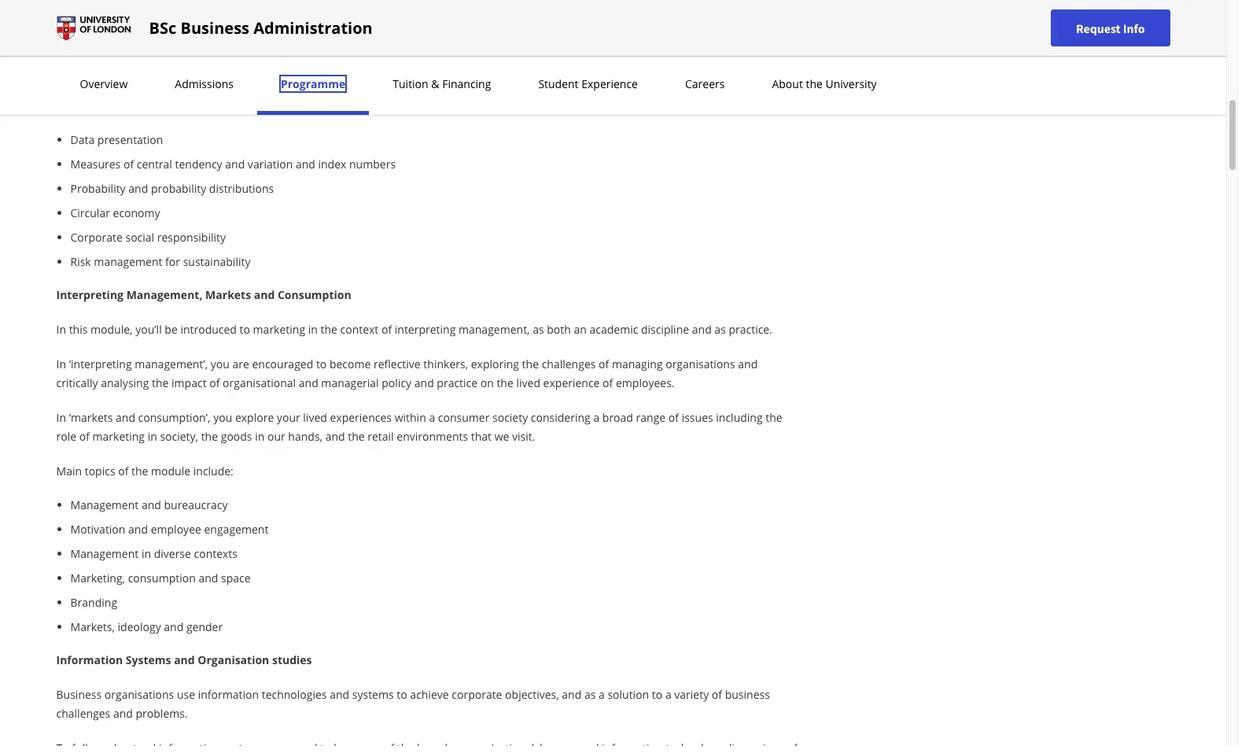 Task type: vqa. For each thing, say whether or not it's contained in the screenshot.
'world-'
no



Task type: describe. For each thing, give the bounding box(es) containing it.
and right policy
[[415, 375, 434, 390]]

in left our
[[255, 429, 265, 444]]

sustainable
[[285, 45, 349, 60]]

main topics of the module include:
[[56, 464, 234, 479]]

achieve
[[410, 687, 449, 702]]

engagement
[[204, 522, 269, 537]]

your
[[277, 410, 300, 425]]

markets
[[205, 287, 251, 302]]

and right objectives,
[[562, 687, 582, 702]]

careers link
[[681, 76, 730, 91]]

in left society,
[[148, 429, 157, 444]]

management, inside in this module, you'll learn how quantitative studies can be employed in management, economics, and for sustainable business. topics covered include:
[[426, 79, 497, 94]]

on
[[481, 375, 494, 390]]

main
[[56, 464, 82, 479]]

topics
[[713, 79, 746, 94]]

to inside in 'interpreting management', you are encouraged to become reflective thinkers, exploring the challenges of managing organisations and critically analysing the impact of organisational and managerial policy and practice on the lived experience of employees.
[[316, 357, 327, 371]]

distributions
[[209, 181, 274, 196]]

managerial
[[321, 375, 379, 390]]

how
[[194, 79, 216, 94]]

considering
[[531, 410, 591, 425]]

compulsory
[[133, 10, 198, 25]]

challenges inside business organisations use information technologies and systems to achieve corporate objectives, and as a solution to a variety of business challenges and problems.
[[56, 706, 110, 721]]

of right topics
[[118, 464, 129, 479]]

the right including
[[766, 410, 783, 425]]

and inside in this module, you'll learn how quantitative studies can be employed in management, economics, and for sustainable business. topics covered include:
[[561, 79, 580, 94]]

1 horizontal spatial marketing
[[253, 322, 305, 337]]

organisations inside in 'interpreting management', you are encouraged to become reflective thinkers, exploring the challenges of managing organisations and critically analysing the impact of organisational and managerial policy and practice on the lived experience of employees.
[[666, 357, 736, 371]]

business.
[[663, 79, 711, 94]]

technologies
[[262, 687, 327, 702]]

foundations
[[56, 45, 125, 60]]

organisational
[[223, 375, 296, 390]]

overview link
[[75, 76, 132, 91]]

systems
[[126, 652, 171, 667]]

this for in this module, you'll be introduced to marketing in the context of interpreting management, as both an academic discipline and as practice.
[[69, 322, 88, 337]]

methods
[[215, 45, 263, 60]]

to up are
[[240, 322, 250, 337]]

lived inside in 'markets and consumption', you explore your lived experiences within a consumer society considering a broad range of issues including the role of marketing in society, the goods in our hands, and the retail environments that we visit.
[[303, 410, 327, 425]]

interpreting
[[56, 287, 124, 302]]

and right 'markets
[[116, 410, 135, 425]]

you'll for be
[[135, 322, 162, 337]]

that
[[471, 429, 492, 444]]

management
[[94, 254, 163, 269]]

economy
[[113, 205, 160, 220]]

admissions link
[[170, 76, 238, 91]]

our
[[268, 429, 285, 444]]

and up 'motivation and employee engagement'
[[142, 497, 161, 512]]

about the university link
[[768, 76, 882, 91]]

social
[[126, 230, 154, 245]]

risk
[[70, 254, 91, 269]]

module
[[151, 464, 191, 479]]

tuition & financing link
[[388, 76, 496, 91]]

consumption
[[128, 571, 196, 586]]

include: inside in this module, you'll learn how quantitative studies can be employed in management, economics, and for sustainable business. topics covered include:
[[56, 98, 96, 113]]

marketing, consumption and space list item
[[70, 570, 799, 586]]

motivation and employee engagement
[[70, 522, 269, 537]]

including
[[716, 410, 763, 425]]

the right on
[[497, 375, 514, 390]]

circular economy list item
[[70, 205, 799, 221]]

the left module
[[131, 464, 148, 479]]

society,
[[160, 429, 198, 444]]

experiences
[[330, 410, 392, 425]]

1 horizontal spatial business
[[181, 17, 249, 38]]

learn
[[165, 79, 191, 94]]

analysing
[[101, 375, 149, 390]]

as inside business organisations use information technologies and systems to achieve corporate objectives, and as a solution to a variety of business challenges and problems.
[[585, 687, 596, 702]]

2 horizontal spatial as
[[715, 322, 726, 337]]

thinkers,
[[424, 357, 468, 371]]

in inside in this module, you'll learn how quantitative studies can be employed in management, economics, and for sustainable business. topics covered include:
[[414, 79, 423, 94]]

–
[[99, 10, 104, 25]]

overview
[[80, 76, 128, 91]]

in inside list item
[[142, 546, 151, 561]]

covered
[[749, 79, 790, 94]]

programme link
[[276, 76, 350, 91]]

quantitative
[[219, 79, 280, 94]]

topics
[[85, 464, 115, 479]]

become
[[330, 357, 371, 371]]

the right exploring
[[522, 357, 539, 371]]

the down the management',
[[152, 375, 169, 390]]

corporate social responsibility list item
[[70, 229, 799, 246]]

circular economy
[[70, 205, 160, 220]]

about
[[772, 76, 803, 91]]

probability
[[70, 181, 126, 196]]

and left systems on the bottom left
[[330, 687, 350, 702]]

consumption
[[278, 287, 352, 302]]

measures of central tendency and variation and index numbers list item
[[70, 156, 799, 172]]

in this module, you'll learn how quantitative studies can be employed in management, economics, and for sustainable business. topics covered include:
[[56, 79, 790, 113]]

and right markets
[[254, 287, 275, 302]]

solution
[[608, 687, 649, 702]]

data presentation list item
[[70, 131, 799, 148]]

broad
[[603, 410, 633, 425]]

1 horizontal spatial for
[[266, 45, 282, 60]]

practice.
[[729, 322, 773, 337]]

marketing, consumption and space
[[70, 571, 251, 586]]

markets,
[[70, 619, 115, 634]]

1 vertical spatial management,
[[459, 322, 530, 337]]

management for management in diverse contexts
[[70, 546, 139, 561]]

both
[[547, 322, 571, 337]]

'interpreting
[[69, 357, 132, 371]]

1 vertical spatial studies
[[272, 652, 312, 667]]

this for in this module, you'll learn how quantitative studies can be employed in management, economics, and for sustainable business. topics covered include:
[[69, 79, 88, 94]]

policy
[[382, 375, 412, 390]]

objectives,
[[505, 687, 559, 702]]

issues
[[682, 410, 714, 425]]

reflective
[[374, 357, 421, 371]]

corporate
[[452, 687, 502, 702]]

context
[[340, 322, 379, 337]]

stage 1  – four compulsory modules:
[[56, 10, 251, 25]]

the down experiences
[[348, 429, 365, 444]]

the left context
[[321, 322, 338, 337]]

range
[[636, 410, 666, 425]]

marketing inside in 'markets and consumption', you explore your lived experiences within a consumer society considering a broad range of issues including the role of marketing in society, the goods in our hands, and the retail environments that we visit.
[[92, 429, 145, 444]]

and left problems.
[[113, 706, 133, 721]]

systems
[[352, 687, 394, 702]]

lived inside in 'interpreting management', you are encouraged to become reflective thinkers, exploring the challenges of managing organisations and critically analysing the impact of organisational and managerial policy and practice on the lived experience of employees.
[[517, 375, 541, 390]]

studies inside in this module, you'll learn how quantitative studies can be employed in management, economics, and for sustainable business. topics covered include:
[[283, 79, 320, 94]]

economics,
[[500, 79, 558, 94]]

1 vertical spatial include:
[[193, 464, 234, 479]]

problems.
[[136, 706, 188, 721]]

variation
[[248, 157, 293, 172]]

practice
[[437, 375, 478, 390]]

financing
[[442, 76, 491, 91]]

organisations inside business organisations use information technologies and systems to achieve corporate objectives, and as a solution to a variety of business challenges and problems.
[[105, 687, 174, 702]]

interpreting management, markets and consumption
[[56, 287, 352, 302]]

and down contexts
[[199, 571, 218, 586]]



Task type: locate. For each thing, give the bounding box(es) containing it.
of down 'four'
[[128, 45, 139, 60]]

this inside in this module, you'll learn how quantitative studies can be employed in management, economics, and for sustainable business. topics covered include:
[[69, 79, 88, 94]]

are
[[233, 357, 249, 371]]

a left broad
[[594, 410, 600, 425]]

1 module, from the top
[[91, 79, 133, 94]]

and down practice.
[[738, 357, 758, 371]]

role
[[56, 429, 76, 444]]

motivation
[[70, 522, 125, 537]]

you left are
[[211, 357, 230, 371]]

business inside business organisations use information technologies and systems to achieve corporate objectives, and as a solution to a variety of business challenges and problems.
[[56, 687, 102, 702]]

use
[[177, 687, 195, 702]]

programme
[[281, 76, 346, 91]]

in for in this module, you'll be introduced to marketing in the context of interpreting management, as both an academic discipline and as practice.
[[56, 322, 66, 337]]

as left solution
[[585, 687, 596, 702]]

1 horizontal spatial as
[[585, 687, 596, 702]]

and down the management and bureaucracy
[[128, 522, 148, 537]]

of right range
[[669, 410, 679, 425]]

and down encouraged
[[299, 375, 319, 390]]

you up goods
[[213, 410, 232, 425]]

include: up "data"
[[56, 98, 96, 113]]

2 management from the top
[[70, 546, 139, 561]]

for right student
[[583, 79, 598, 94]]

module, inside in this module, you'll learn how quantitative studies can be employed in management, economics, and for sustainable business. topics covered include:
[[91, 79, 133, 94]]

1 vertical spatial business
[[56, 687, 102, 702]]

1 vertical spatial management
[[70, 546, 139, 561]]

society
[[493, 410, 528, 425]]

of right role
[[79, 429, 90, 444]]

and right the discipline
[[692, 322, 712, 337]]

0 vertical spatial list
[[63, 131, 799, 270]]

in down consumption
[[308, 322, 318, 337]]

management for management and bureaucracy
[[70, 497, 139, 512]]

challenges down information
[[56, 706, 110, 721]]

you'll
[[135, 79, 162, 94], [135, 322, 162, 337]]

foundations of quantitative methods for sustainable organisations
[[56, 45, 429, 60]]

consumer
[[438, 410, 490, 425]]

in left diverse
[[142, 546, 151, 561]]

and up distributions
[[225, 157, 245, 172]]

of down presentation
[[123, 157, 134, 172]]

2 vertical spatial for
[[165, 254, 180, 269]]

0 vertical spatial for
[[266, 45, 282, 60]]

module, for be
[[91, 322, 133, 337]]

1 you'll from the top
[[135, 79, 162, 94]]

in left overview link
[[56, 79, 66, 94]]

business up methods
[[181, 17, 249, 38]]

2 in from the top
[[56, 322, 66, 337]]

hands,
[[288, 429, 323, 444]]

quantitative
[[142, 45, 212, 60]]

marketing,
[[70, 571, 125, 586]]

measures of central tendency and variation and index numbers
[[70, 157, 396, 172]]

management in diverse contexts
[[70, 546, 238, 561]]

sustainable
[[601, 79, 660, 94]]

2 list from the top
[[63, 497, 799, 635]]

experience
[[582, 76, 638, 91]]

circular
[[70, 205, 110, 220]]

the left goods
[[201, 429, 218, 444]]

0 vertical spatial this
[[69, 79, 88, 94]]

be right can
[[344, 79, 357, 94]]

visit.
[[512, 429, 536, 444]]

of inside measures of central tendency and variation and index numbers 'list item'
[[123, 157, 134, 172]]

a up environments at the bottom left
[[429, 410, 435, 425]]

impact
[[172, 375, 207, 390]]

corporate
[[70, 230, 123, 245]]

list containing management and bureaucracy
[[63, 497, 799, 635]]

gender
[[186, 619, 223, 634]]

for down responsibility
[[165, 254, 180, 269]]

studies up technologies
[[272, 652, 312, 667]]

numbers
[[349, 157, 396, 172]]

student experience
[[539, 76, 638, 91]]

variety
[[675, 687, 709, 702]]

marketing down 'markets
[[92, 429, 145, 444]]

0 vertical spatial be
[[344, 79, 357, 94]]

0 horizontal spatial for
[[165, 254, 180, 269]]

1 vertical spatial module,
[[91, 322, 133, 337]]

2 this from the top
[[69, 322, 88, 337]]

in for in 'markets and consumption', you explore your lived experiences within a consumer society considering a broad range of issues including the role of marketing in society, the goods in our hands, and the retail environments that we visit.
[[56, 410, 66, 425]]

as left both
[[533, 322, 544, 337]]

interpreting
[[395, 322, 456, 337]]

and left gender
[[164, 619, 184, 634]]

experience
[[544, 375, 600, 390]]

0 vertical spatial business
[[181, 17, 249, 38]]

marketing up encouraged
[[253, 322, 305, 337]]

be inside in this module, you'll learn how quantitative studies can be employed in management, economics, and for sustainable business. topics covered include:
[[344, 79, 357, 94]]

1 list from the top
[[63, 131, 799, 270]]

list containing data presentation
[[63, 131, 799, 270]]

0 vertical spatial include:
[[56, 98, 96, 113]]

studies left can
[[283, 79, 320, 94]]

of inside business organisations use information technologies and systems to achieve corporate objectives, and as a solution to a variety of business challenges and problems.
[[712, 687, 723, 702]]

a left variety
[[666, 687, 672, 702]]

module, for learn
[[91, 79, 133, 94]]

student experience link
[[534, 76, 643, 91]]

consumption',
[[138, 410, 211, 425]]

exploring
[[471, 357, 519, 371]]

management in diverse contexts list item
[[70, 545, 799, 562]]

and right hands, at the left of the page
[[326, 429, 345, 444]]

encouraged
[[252, 357, 313, 371]]

list
[[63, 131, 799, 270], [63, 497, 799, 635]]

2 module, from the top
[[91, 322, 133, 337]]

2 you'll from the top
[[135, 322, 162, 337]]

in up the critically
[[56, 357, 66, 371]]

in up role
[[56, 410, 66, 425]]

and left experience
[[561, 79, 580, 94]]

management,
[[426, 79, 497, 94], [459, 322, 530, 337]]

sustainability
[[183, 254, 251, 269]]

0 horizontal spatial be
[[165, 322, 178, 337]]

modules:
[[200, 10, 251, 25]]

1 vertical spatial organisations
[[105, 687, 174, 702]]

introduced
[[181, 322, 237, 337]]

markets, ideology and gender
[[70, 619, 223, 634]]

management up motivation
[[70, 497, 139, 512]]

motivation and employee engagement list item
[[70, 521, 799, 538]]

as left practice.
[[715, 322, 726, 337]]

of right impact
[[210, 375, 220, 390]]

3 in from the top
[[56, 357, 66, 371]]

challenges inside in 'interpreting management', you are encouraged to become reflective thinkers, exploring the challenges of managing organisations and critically analysing the impact of organisational and managerial policy and practice on the lived experience of employees.
[[542, 357, 596, 371]]

1 vertical spatial list
[[63, 497, 799, 635]]

in inside in 'interpreting management', you are encouraged to become reflective thinkers, exploring the challenges of managing organisations and critically analysing the impact of organisational and managerial policy and practice on the lived experience of employees.
[[56, 357, 66, 371]]

bsc business administration
[[149, 17, 373, 38]]

be up the management',
[[165, 322, 178, 337]]

managing
[[612, 357, 663, 371]]

risk management for sustainability list item
[[70, 253, 799, 270]]

1 management from the top
[[70, 497, 139, 512]]

a left solution
[[599, 687, 605, 702]]

this down foundations
[[69, 79, 88, 94]]

of right context
[[382, 322, 392, 337]]

in inside in this module, you'll learn how quantitative studies can be employed in management, economics, and for sustainable business. topics covered include:
[[56, 79, 66, 94]]

of left managing
[[599, 357, 609, 371]]

in down "interpreting"
[[56, 322, 66, 337]]

university of london image
[[56, 15, 130, 41]]

tuition & financing
[[393, 76, 491, 91]]

0 vertical spatial you
[[211, 357, 230, 371]]

0 vertical spatial lived
[[517, 375, 541, 390]]

lived
[[517, 375, 541, 390], [303, 410, 327, 425]]

1 vertical spatial lived
[[303, 410, 327, 425]]

1 horizontal spatial organisations
[[666, 357, 736, 371]]

information systems and organisation studies
[[56, 652, 312, 667]]

&
[[432, 76, 440, 91]]

be
[[344, 79, 357, 94], [165, 322, 178, 337]]

0 vertical spatial you'll
[[135, 79, 162, 94]]

1 vertical spatial this
[[69, 322, 88, 337]]

'markets
[[69, 410, 113, 425]]

0 horizontal spatial include:
[[56, 98, 96, 113]]

in for in 'interpreting management', you are encouraged to become reflective thinkers, exploring the challenges of managing organisations and critically analysing the impact of organisational and managerial policy and practice on the lived experience of employees.
[[56, 357, 66, 371]]

1 vertical spatial you
[[213, 410, 232, 425]]

careers
[[685, 76, 725, 91]]

you'll inside in this module, you'll learn how quantitative studies can be employed in management, economics, and for sustainable business. topics covered include:
[[135, 79, 162, 94]]

to right solution
[[652, 687, 663, 702]]

data
[[70, 132, 95, 147]]

4 in from the top
[[56, 410, 66, 425]]

you inside in 'markets and consumption', you explore your lived experiences within a consumer society considering a broad range of issues including the role of marketing in society, the goods in our hands, and the retail environments that we visit.
[[213, 410, 232, 425]]

lived up hands, at the left of the page
[[303, 410, 327, 425]]

0 vertical spatial management
[[70, 497, 139, 512]]

1 horizontal spatial challenges
[[542, 357, 596, 371]]

probability and probability distributions list item
[[70, 180, 799, 197]]

critically
[[56, 375, 98, 390]]

0 horizontal spatial business
[[56, 687, 102, 702]]

1 vertical spatial be
[[165, 322, 178, 337]]

admissions
[[175, 76, 234, 91]]

branding list item
[[70, 594, 799, 611]]

this down "interpreting"
[[69, 322, 88, 337]]

branding
[[70, 595, 117, 610]]

management and bureaucracy list item
[[70, 497, 799, 513]]

1 horizontal spatial be
[[344, 79, 357, 94]]

0 vertical spatial studies
[[283, 79, 320, 94]]

marketing
[[253, 322, 305, 337], [92, 429, 145, 444]]

for inside in this module, you'll learn how quantitative studies can be employed in management, economics, and for sustainable business. topics covered include:
[[583, 79, 598, 94]]

0 horizontal spatial lived
[[303, 410, 327, 425]]

probability and probability distributions
[[70, 181, 274, 196]]

of
[[128, 45, 139, 60], [123, 157, 134, 172], [382, 322, 392, 337], [599, 357, 609, 371], [210, 375, 220, 390], [603, 375, 613, 390], [669, 410, 679, 425], [79, 429, 90, 444], [118, 464, 129, 479], [712, 687, 723, 702]]

management',
[[135, 357, 208, 371]]

markets, ideology and gender list item
[[70, 619, 799, 635]]

explore
[[235, 410, 274, 425]]

probability
[[151, 181, 206, 196]]

1 vertical spatial you'll
[[135, 322, 162, 337]]

about the university
[[772, 76, 877, 91]]

challenges
[[542, 357, 596, 371], [56, 706, 110, 721]]

1 in from the top
[[56, 79, 66, 94]]

include: up bureaucracy
[[193, 464, 234, 479]]

retail
[[368, 429, 394, 444]]

1 vertical spatial for
[[583, 79, 598, 94]]

0 horizontal spatial organisations
[[105, 687, 174, 702]]

0 horizontal spatial marketing
[[92, 429, 145, 444]]

module, down foundations
[[91, 79, 133, 94]]

0 vertical spatial marketing
[[253, 322, 305, 337]]

in left &
[[414, 79, 423, 94]]

and left index
[[296, 157, 315, 172]]

bureaucracy
[[164, 497, 228, 512]]

you'll left the learn
[[135, 79, 162, 94]]

space
[[221, 571, 251, 586]]

management down motivation
[[70, 546, 139, 561]]

0 vertical spatial organisations
[[666, 357, 736, 371]]

and up use
[[174, 652, 195, 667]]

lived down exploring
[[517, 375, 541, 390]]

to left become
[[316, 357, 327, 371]]

ideology
[[118, 619, 161, 634]]

data presentation
[[70, 132, 163, 147]]

stage
[[56, 10, 87, 25]]

measures
[[70, 157, 121, 172]]

0 vertical spatial challenges
[[542, 357, 596, 371]]

module, up 'interpreting
[[91, 322, 133, 337]]

business
[[181, 17, 249, 38], [56, 687, 102, 702]]

and up economy
[[129, 181, 148, 196]]

corporate social responsibility
[[70, 230, 226, 245]]

1 horizontal spatial lived
[[517, 375, 541, 390]]

contexts
[[194, 546, 238, 561]]

0 horizontal spatial challenges
[[56, 706, 110, 721]]

organisations up problems.
[[105, 687, 174, 702]]

central
[[137, 157, 172, 172]]

you'll down management,
[[135, 322, 162, 337]]

to left achieve
[[397, 687, 407, 702]]

organisations
[[352, 45, 429, 60]]

of right variety
[[712, 687, 723, 702]]

1 this from the top
[[69, 79, 88, 94]]

challenges up experience
[[542, 357, 596, 371]]

the right about
[[806, 76, 823, 91]]

of down managing
[[603, 375, 613, 390]]

and inside 'list item'
[[128, 522, 148, 537]]

1 vertical spatial marketing
[[92, 429, 145, 444]]

business down information
[[56, 687, 102, 702]]

0 vertical spatial module,
[[91, 79, 133, 94]]

for down bsc business administration
[[266, 45, 282, 60]]

1 horizontal spatial include:
[[193, 464, 234, 479]]

business
[[725, 687, 770, 702]]

request info
[[1077, 20, 1145, 36]]

for inside list item
[[165, 254, 180, 269]]

you'll for learn
[[135, 79, 162, 94]]

2 horizontal spatial for
[[583, 79, 598, 94]]

you inside in 'interpreting management', you are encouraged to become reflective thinkers, exploring the challenges of managing organisations and critically analysing the impact of organisational and managerial policy and practice on the lived experience of employees.
[[211, 357, 230, 371]]

organisations down the discipline
[[666, 357, 736, 371]]

1 vertical spatial challenges
[[56, 706, 110, 721]]

0 vertical spatial management,
[[426, 79, 497, 94]]

management and bureaucracy
[[70, 497, 228, 512]]

0 horizontal spatial as
[[533, 322, 544, 337]]

in for in this module, you'll learn how quantitative studies can be employed in management, economics, and for sustainable business. topics covered include:
[[56, 79, 66, 94]]

goods
[[221, 429, 252, 444]]

in inside in 'markets and consumption', you explore your lived experiences within a consumer society considering a broad range of issues including the role of marketing in society, the goods in our hands, and the retail environments that we visit.
[[56, 410, 66, 425]]



